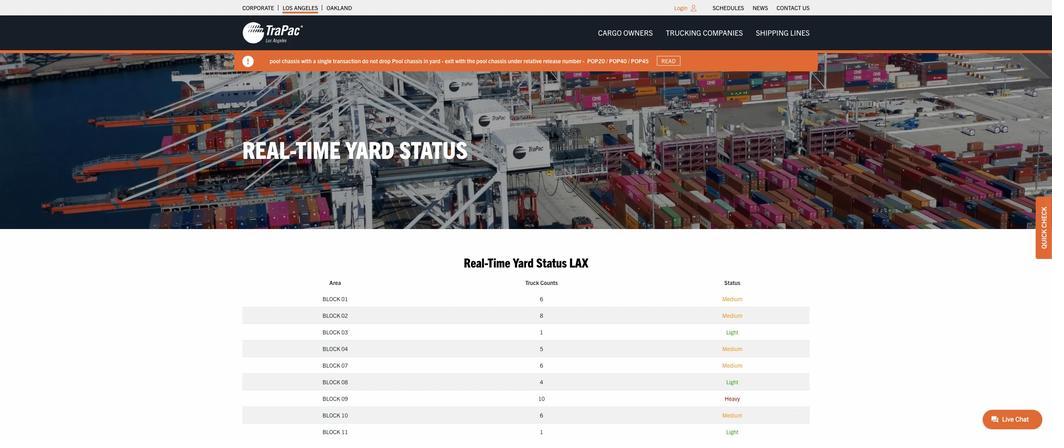 Task type: describe. For each thing, give the bounding box(es) containing it.
status for real-time yard status lax
[[537, 254, 567, 270]]

area
[[330, 279, 341, 286]]

release
[[544, 57, 562, 64]]

schedules
[[713, 4, 745, 11]]

trucking
[[666, 28, 702, 37]]

03
[[342, 328, 348, 336]]

cargo owners link
[[592, 25, 660, 41]]

cargo owners
[[598, 28, 653, 37]]

3 chassis from the left
[[489, 57, 507, 64]]

5
[[540, 345, 544, 352]]

1 / from the left
[[607, 57, 608, 64]]

time for real-time yard status
[[296, 134, 341, 164]]

light for block 08
[[727, 378, 739, 386]]

2 chassis from the left
[[405, 57, 423, 64]]

truck counts
[[526, 279, 558, 286]]

owners
[[624, 28, 653, 37]]

light image
[[691, 5, 697, 11]]

status for real-time yard status
[[400, 134, 468, 164]]

do
[[363, 57, 369, 64]]

block 02
[[323, 312, 348, 319]]

04
[[342, 345, 348, 352]]

block for block 11
[[323, 428, 340, 436]]

6 for block 01
[[540, 295, 544, 303]]

2 / from the left
[[629, 57, 630, 64]]

8
[[540, 312, 544, 319]]

light for block 03
[[727, 328, 739, 336]]

pool
[[392, 57, 403, 64]]

2 - from the left
[[583, 57, 585, 64]]

1 with from the left
[[302, 57, 312, 64]]

01
[[342, 295, 348, 303]]

quick check
[[1041, 207, 1049, 249]]

angeles
[[294, 4, 318, 11]]

block for block 07
[[323, 362, 340, 369]]

medium for block 02
[[723, 312, 743, 319]]

contact us
[[777, 4, 810, 11]]

2 with from the left
[[456, 57, 466, 64]]

heavy
[[725, 395, 741, 402]]

los angeles
[[283, 4, 318, 11]]

time for real-time yard status lax
[[488, 254, 511, 270]]

block 09
[[323, 395, 348, 402]]

los
[[283, 4, 293, 11]]

yard for real-time yard status
[[346, 134, 395, 164]]

block 01
[[323, 295, 348, 303]]

block 08
[[323, 378, 348, 386]]

6 for block 10
[[540, 412, 544, 419]]

pool chassis with a single transaction  do not drop pool chassis in yard -  exit with the pool chassis under relative release number -  pop20 / pop40 / pop45
[[270, 57, 649, 64]]

read link
[[657, 56, 681, 66]]

read
[[662, 57, 676, 64]]

contact us link
[[777, 2, 810, 13]]

08
[[342, 378, 348, 386]]

the
[[468, 57, 476, 64]]

07
[[342, 362, 348, 369]]

real-time yard status
[[243, 134, 468, 164]]

corporate
[[243, 4, 274, 11]]

login link
[[675, 4, 688, 11]]

quick
[[1041, 229, 1049, 249]]

menu bar inside banner
[[592, 25, 817, 41]]

not
[[370, 57, 378, 64]]

1 chassis from the left
[[282, 57, 300, 64]]

shipping
[[757, 28, 789, 37]]

11
[[342, 428, 348, 436]]

los angeles link
[[283, 2, 318, 13]]

lax
[[570, 254, 589, 270]]

login
[[675, 4, 688, 11]]

yard
[[430, 57, 441, 64]]

0 horizontal spatial 10
[[342, 412, 348, 419]]

menu bar containing schedules
[[709, 2, 815, 13]]

news
[[753, 4, 769, 11]]

exit
[[445, 57, 454, 64]]

1 horizontal spatial 10
[[539, 395, 545, 402]]

cargo
[[598, 28, 622, 37]]

under
[[508, 57, 523, 64]]



Task type: vqa. For each thing, say whether or not it's contained in the screenshot.
6_EFFECTIVE-
no



Task type: locate. For each thing, give the bounding box(es) containing it.
10 down 4
[[539, 395, 545, 402]]

light
[[727, 328, 739, 336], [727, 378, 739, 386], [727, 428, 739, 436]]

real- for real-time yard status lax
[[464, 254, 488, 270]]

chassis left "a"
[[282, 57, 300, 64]]

transaction
[[333, 57, 361, 64]]

block 07
[[323, 362, 348, 369]]

schedules link
[[713, 2, 745, 13]]

1 vertical spatial 10
[[342, 412, 348, 419]]

real-time yard status lax
[[464, 254, 589, 270]]

3 block from the top
[[323, 328, 340, 336]]

menu bar down light image at right top
[[592, 25, 817, 41]]

0 horizontal spatial /
[[607, 57, 608, 64]]

block 04
[[323, 345, 348, 352]]

1 light from the top
[[727, 328, 739, 336]]

medium for block 04
[[723, 345, 743, 352]]

block 10
[[323, 412, 348, 419]]

0 vertical spatial real-
[[243, 134, 296, 164]]

block for block 02
[[323, 312, 340, 319]]

0 horizontal spatial -
[[442, 57, 444, 64]]

1 vertical spatial yard
[[513, 254, 534, 270]]

chassis left 'under'
[[489, 57, 507, 64]]

1 horizontal spatial -
[[583, 57, 585, 64]]

09
[[342, 395, 348, 402]]

02
[[342, 312, 348, 319]]

oakland link
[[327, 2, 352, 13]]

0 vertical spatial time
[[296, 134, 341, 164]]

1 horizontal spatial chassis
[[405, 57, 423, 64]]

real- for real-time yard status
[[243, 134, 296, 164]]

pop45
[[632, 57, 649, 64]]

/
[[607, 57, 608, 64], [629, 57, 630, 64]]

drop
[[380, 57, 391, 64]]

4
[[540, 378, 544, 386]]

medium
[[723, 295, 743, 303], [723, 312, 743, 319], [723, 345, 743, 352], [723, 362, 743, 369], [723, 412, 743, 419]]

6 block from the top
[[323, 378, 340, 386]]

pool
[[270, 57, 281, 64], [477, 57, 488, 64]]

6
[[540, 295, 544, 303], [540, 362, 544, 369], [540, 412, 544, 419]]

1 horizontal spatial /
[[629, 57, 630, 64]]

block
[[323, 295, 340, 303], [323, 312, 340, 319], [323, 328, 340, 336], [323, 345, 340, 352], [323, 362, 340, 369], [323, 378, 340, 386], [323, 395, 340, 402], [323, 412, 340, 419], [323, 428, 340, 436]]

1 6 from the top
[[540, 295, 544, 303]]

status
[[400, 134, 468, 164], [537, 254, 567, 270], [725, 279, 741, 286]]

2 horizontal spatial chassis
[[489, 57, 507, 64]]

check
[[1041, 207, 1049, 228]]

number
[[563, 57, 582, 64]]

/ left pop40
[[607, 57, 608, 64]]

1 for block 11
[[540, 428, 544, 436]]

shipping lines link
[[750, 25, 817, 41]]

0 horizontal spatial real-
[[243, 134, 296, 164]]

block left 09
[[323, 395, 340, 402]]

time
[[296, 134, 341, 164], [488, 254, 511, 270]]

real-
[[243, 134, 296, 164], [464, 254, 488, 270]]

pool right 'the'
[[477, 57, 488, 64]]

companies
[[703, 28, 744, 37]]

2 1 from the top
[[540, 428, 544, 436]]

1 vertical spatial 6
[[540, 362, 544, 369]]

menu bar
[[709, 2, 815, 13], [592, 25, 817, 41]]

corporate link
[[243, 2, 274, 13]]

/ left pop45
[[629, 57, 630, 64]]

4 block from the top
[[323, 345, 340, 352]]

block left 07
[[323, 362, 340, 369]]

1 horizontal spatial with
[[456, 57, 466, 64]]

trucking companies link
[[660, 25, 750, 41]]

yard
[[346, 134, 395, 164], [513, 254, 534, 270]]

7 block from the top
[[323, 395, 340, 402]]

1 1 from the top
[[540, 328, 544, 336]]

block left 03
[[323, 328, 340, 336]]

block left the 08
[[323, 378, 340, 386]]

light for block 11
[[727, 428, 739, 436]]

block 03
[[323, 328, 348, 336]]

single
[[318, 57, 332, 64]]

1 horizontal spatial yard
[[513, 254, 534, 270]]

3 6 from the top
[[540, 412, 544, 419]]

solid image
[[243, 56, 254, 67]]

a
[[313, 57, 316, 64]]

8 block from the top
[[323, 412, 340, 419]]

contact
[[777, 4, 802, 11]]

1
[[540, 328, 544, 336], [540, 428, 544, 436]]

0 vertical spatial 10
[[539, 395, 545, 402]]

6 down truck counts
[[540, 295, 544, 303]]

with left "a"
[[302, 57, 312, 64]]

trucking companies
[[666, 28, 744, 37]]

0 horizontal spatial pool
[[270, 57, 281, 64]]

1 horizontal spatial real-
[[464, 254, 488, 270]]

block for block 08
[[323, 378, 340, 386]]

- left the exit
[[442, 57, 444, 64]]

6 down 5
[[540, 362, 544, 369]]

1 vertical spatial status
[[537, 254, 567, 270]]

1 vertical spatial time
[[488, 254, 511, 270]]

0 vertical spatial status
[[400, 134, 468, 164]]

block for block 04
[[323, 345, 340, 352]]

0 horizontal spatial with
[[302, 57, 312, 64]]

9 block from the top
[[323, 428, 340, 436]]

chassis left in
[[405, 57, 423, 64]]

1 horizontal spatial pool
[[477, 57, 488, 64]]

menu bar up shipping
[[709, 2, 815, 13]]

counts
[[541, 279, 558, 286]]

10 down 09
[[342, 412, 348, 419]]

block 11
[[323, 428, 348, 436]]

5 block from the top
[[323, 362, 340, 369]]

0 vertical spatial menu bar
[[709, 2, 815, 13]]

block down block 09
[[323, 412, 340, 419]]

- right number at the right of page
[[583, 57, 585, 64]]

shipping lines
[[757, 28, 810, 37]]

5 medium from the top
[[723, 412, 743, 419]]

block left 04
[[323, 345, 340, 352]]

banner
[[0, 15, 1053, 71]]

relative
[[524, 57, 543, 64]]

block for block 01
[[323, 295, 340, 303]]

-
[[442, 57, 444, 64], [583, 57, 585, 64]]

1 vertical spatial light
[[727, 378, 739, 386]]

lines
[[791, 28, 810, 37]]

1 vertical spatial 1
[[540, 428, 544, 436]]

medium for block 01
[[723, 295, 743, 303]]

2 medium from the top
[[723, 312, 743, 319]]

0 horizontal spatial chassis
[[282, 57, 300, 64]]

2 vertical spatial light
[[727, 428, 739, 436]]

0 vertical spatial 6
[[540, 295, 544, 303]]

1 horizontal spatial status
[[537, 254, 567, 270]]

1 medium from the top
[[723, 295, 743, 303]]

1 - from the left
[[442, 57, 444, 64]]

0 vertical spatial yard
[[346, 134, 395, 164]]

block left "11"
[[323, 428, 340, 436]]

1 block from the top
[[323, 295, 340, 303]]

0 horizontal spatial status
[[400, 134, 468, 164]]

3 light from the top
[[727, 428, 739, 436]]

1 pool from the left
[[270, 57, 281, 64]]

2 6 from the top
[[540, 362, 544, 369]]

block for block 10
[[323, 412, 340, 419]]

0 vertical spatial light
[[727, 328, 739, 336]]

quick check link
[[1037, 197, 1053, 259]]

banner containing cargo owners
[[0, 15, 1053, 71]]

chassis
[[282, 57, 300, 64], [405, 57, 423, 64], [489, 57, 507, 64]]

los angeles image
[[243, 21, 303, 44]]

block for block 09
[[323, 395, 340, 402]]

news link
[[753, 2, 769, 13]]

0 horizontal spatial time
[[296, 134, 341, 164]]

menu bar containing cargo owners
[[592, 25, 817, 41]]

0 horizontal spatial yard
[[346, 134, 395, 164]]

3 medium from the top
[[723, 345, 743, 352]]

block for block 03
[[323, 328, 340, 336]]

1 for block 03
[[540, 328, 544, 336]]

block left "02"
[[323, 312, 340, 319]]

2 pool from the left
[[477, 57, 488, 64]]

truck
[[526, 279, 539, 286]]

1 vertical spatial menu bar
[[592, 25, 817, 41]]

0 vertical spatial 1
[[540, 328, 544, 336]]

block left 01
[[323, 295, 340, 303]]

oakland
[[327, 4, 352, 11]]

with left 'the'
[[456, 57, 466, 64]]

pop40
[[610, 57, 627, 64]]

medium for block 10
[[723, 412, 743, 419]]

yard for real-time yard status lax
[[513, 254, 534, 270]]

6 down 4
[[540, 412, 544, 419]]

pop20
[[588, 57, 606, 64]]

in
[[424, 57, 429, 64]]

2 horizontal spatial status
[[725, 279, 741, 286]]

2 vertical spatial 6
[[540, 412, 544, 419]]

us
[[803, 4, 810, 11]]

2 block from the top
[[323, 312, 340, 319]]

10
[[539, 395, 545, 402], [342, 412, 348, 419]]

1 vertical spatial real-
[[464, 254, 488, 270]]

1 horizontal spatial time
[[488, 254, 511, 270]]

medium for block 07
[[723, 362, 743, 369]]

pool right solid icon
[[270, 57, 281, 64]]

2 light from the top
[[727, 378, 739, 386]]

6 for block 07
[[540, 362, 544, 369]]

2 vertical spatial status
[[725, 279, 741, 286]]

4 medium from the top
[[723, 362, 743, 369]]

with
[[302, 57, 312, 64], [456, 57, 466, 64]]



